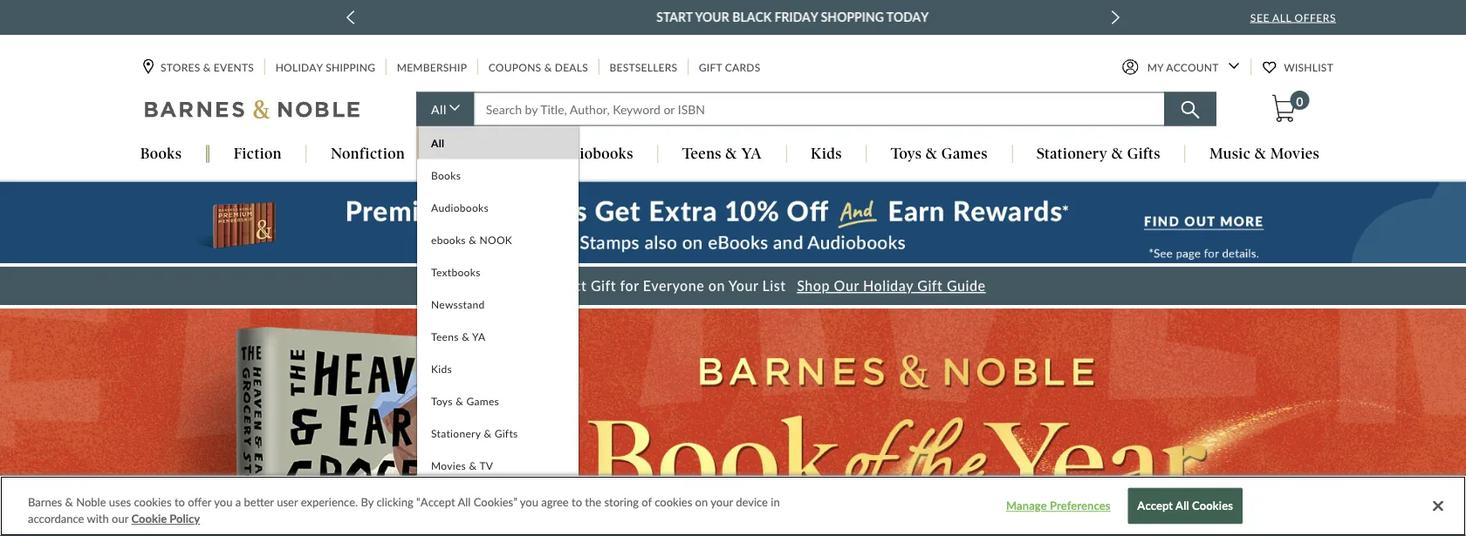 Task type: locate. For each thing, give the bounding box(es) containing it.
nook
[[480, 234, 513, 247]]

toys & games
[[891, 145, 988, 163], [431, 395, 499, 408]]

games for toys & games link
[[467, 395, 499, 408]]

your right "start"
[[636, 10, 670, 24]]

coupons & deals
[[489, 61, 588, 73]]

cookies
[[134, 495, 172, 509], [655, 495, 693, 509]]

holiday
[[276, 61, 323, 73], [863, 278, 914, 295]]

books for books link
[[431, 169, 461, 182]]

all down membership
[[431, 102, 447, 117]]

0 vertical spatial ya
[[741, 145, 762, 163]]

1 horizontal spatial gift
[[699, 61, 722, 73]]

cards
[[725, 61, 761, 73]]

1 vertical spatial teens
[[431, 331, 459, 344]]

1 horizontal spatial stationery & gifts
[[1037, 145, 1161, 163]]

movies
[[1271, 145, 1320, 163], [431, 460, 466, 473]]

all right accept
[[1176, 500, 1190, 513]]

teens
[[683, 145, 722, 163], [431, 331, 459, 344]]

wishlist link
[[1263, 59, 1336, 75]]

1 horizontal spatial toys & games
[[891, 145, 988, 163]]

gifts for stationery & gifts button
[[1128, 145, 1161, 163]]

1 horizontal spatial ya
[[741, 145, 762, 163]]

& for stationery & gifts button
[[1112, 145, 1124, 163]]

to
[[175, 495, 185, 509], [572, 495, 582, 509]]

stationery & gifts inside button
[[1037, 145, 1161, 163]]

on right everyone
[[709, 278, 725, 295]]

all
[[1273, 11, 1292, 24], [431, 102, 447, 117], [431, 137, 445, 150], [458, 495, 471, 509], [1176, 500, 1190, 513]]

2 you from the left
[[520, 495, 539, 509]]

0 vertical spatial stationery & gifts
[[1037, 145, 1161, 163]]

books for books button
[[140, 145, 182, 163]]

books inside button
[[140, 145, 182, 163]]

0 horizontal spatial ya
[[472, 331, 486, 344]]

kids down search by title, author, keyword or isbn text field
[[811, 145, 842, 163]]

stationery
[[1037, 145, 1108, 163], [431, 428, 481, 440]]

&
[[203, 61, 211, 73], [544, 61, 552, 73], [726, 145, 738, 163], [926, 145, 938, 163], [1112, 145, 1124, 163], [1255, 145, 1267, 163], [469, 234, 477, 247], [462, 331, 470, 344], [456, 395, 464, 408], [484, 428, 492, 440], [469, 460, 477, 473], [65, 495, 73, 509]]

0 vertical spatial stationery
[[1037, 145, 1108, 163]]

1 horizontal spatial the
[[585, 495, 602, 509]]

1 horizontal spatial your
[[729, 278, 759, 295]]

& for the movies & tv link
[[469, 460, 477, 473]]

list
[[763, 278, 786, 295]]

shopping
[[762, 10, 825, 24]]

our
[[834, 278, 859, 295]]

teens & ya inside button
[[683, 145, 762, 163]]

0 horizontal spatial stationery
[[431, 428, 481, 440]]

membership
[[397, 61, 467, 73]]

0 horizontal spatial to
[[175, 495, 185, 509]]

1 horizontal spatial books
[[431, 169, 461, 182]]

0 vertical spatial gifts
[[1128, 145, 1161, 163]]

1 vertical spatial audiobooks
[[431, 202, 489, 214]]

gift left for
[[591, 278, 616, 295]]

your
[[711, 495, 733, 509]]

games for toys & games button
[[942, 145, 988, 163]]

teens & ya up premium members get extra 10% off and earn rewards! new stamps also on ebooks and audiobooks.  find out more image on the top of page
[[683, 145, 762, 163]]

music & movies
[[1210, 145, 1320, 163]]

main content
[[0, 181, 1467, 537]]

my
[[1148, 61, 1164, 73]]

0 vertical spatial books
[[140, 145, 182, 163]]

gift left cards
[[699, 61, 722, 73]]

1 horizontal spatial games
[[942, 145, 988, 163]]

1 vertical spatial games
[[467, 395, 499, 408]]

all link
[[416, 92, 475, 126], [417, 127, 579, 159]]

1 vertical spatial your
[[729, 278, 759, 295]]

& for teens & ya link
[[462, 331, 470, 344]]

0 horizontal spatial teens
[[431, 331, 459, 344]]

next slide / item image
[[1112, 10, 1121, 24]]

0 horizontal spatial cookies
[[134, 495, 172, 509]]

our
[[112, 512, 129, 526]]

ebooks button
[[430, 145, 527, 165]]

teens down newsstand
[[431, 331, 459, 344]]

stationery inside button
[[1037, 145, 1108, 163]]

1 vertical spatial the
[[585, 495, 602, 509]]

the left storing
[[585, 495, 602, 509]]

start your black friday shopping today link
[[597, 7, 870, 28]]

tv
[[480, 460, 493, 473]]

music link
[[417, 482, 579, 515]]

coupons
[[489, 61, 542, 73]]

0 vertical spatial teens & ya
[[683, 145, 762, 163]]

1 vertical spatial stationery & gifts
[[431, 428, 518, 440]]

bestsellers link
[[608, 59, 679, 75]]

newsstand link
[[417, 289, 579, 321]]

movies inside button
[[1271, 145, 1320, 163]]

0 vertical spatial the
[[513, 278, 535, 295]]

stores
[[161, 61, 200, 73]]

audiobooks inside button
[[552, 145, 634, 163]]

newsstand
[[431, 299, 485, 311]]

cookies right "of"
[[655, 495, 693, 509]]

the right find
[[513, 278, 535, 295]]

1 vertical spatial toys
[[431, 395, 453, 408]]

you
[[214, 495, 233, 509], [520, 495, 539, 509]]

all right see
[[1273, 11, 1292, 24]]

0 horizontal spatial toys & games
[[431, 395, 499, 408]]

0 horizontal spatial you
[[214, 495, 233, 509]]

shipping
[[326, 61, 376, 73]]

1 vertical spatial books
[[431, 169, 461, 182]]

teens inside button
[[683, 145, 722, 163]]

0 vertical spatial toys
[[891, 145, 922, 163]]

toys right kids 'button'
[[891, 145, 922, 163]]

start your black friday shopping today
[[597, 10, 870, 24]]

Search by Title, Author, Keyword or ISBN text field
[[475, 92, 1165, 126]]

audiobooks link
[[417, 192, 579, 224]]

all inside button
[[1176, 500, 1190, 513]]

1 you from the left
[[214, 495, 233, 509]]

toys up stationery & gifts link
[[431, 395, 453, 408]]

0 horizontal spatial gifts
[[495, 428, 518, 440]]

ya up premium members get extra 10% off and earn rewards! new stamps also on ebooks and audiobooks.  find out more image on the top of page
[[741, 145, 762, 163]]

events
[[214, 61, 254, 73]]

ebooks
[[431, 234, 466, 247]]

0 horizontal spatial games
[[467, 395, 499, 408]]

toys for toys & games link
[[431, 395, 453, 408]]

gift left 'guide'
[[918, 278, 943, 295]]

teens & ya down newsstand
[[431, 331, 486, 344]]

0 vertical spatial all link
[[416, 92, 475, 126]]

1 horizontal spatial kids
[[811, 145, 842, 163]]

0 vertical spatial toys & games
[[891, 145, 988, 163]]

barnes & noble uses cookies to offer you a better user experience. by clicking "accept all cookies" you agree to the storing of cookies on your device in accordance with our
[[28, 495, 780, 526]]

toys for toys & games button
[[891, 145, 922, 163]]

a
[[235, 495, 241, 509]]

0 horizontal spatial audiobooks
[[431, 202, 489, 214]]

ya up kids link
[[472, 331, 486, 344]]

1 horizontal spatial movies
[[1271, 145, 1320, 163]]

kids up toys & games link
[[431, 363, 452, 376]]

kids button
[[787, 145, 866, 165]]

movies down cart image
[[1271, 145, 1320, 163]]

all link up audiobooks link on the top
[[417, 127, 579, 159]]

1 horizontal spatial you
[[520, 495, 539, 509]]

1 horizontal spatial stationery
[[1037, 145, 1108, 163]]

gifts inside button
[[1128, 145, 1161, 163]]

games inside button
[[942, 145, 988, 163]]

0 vertical spatial games
[[942, 145, 988, 163]]

1 horizontal spatial to
[[572, 495, 582, 509]]

stationery for stationery & gifts button
[[1037, 145, 1108, 163]]

1 horizontal spatial teens & ya
[[683, 145, 762, 163]]

books button
[[116, 145, 206, 165]]

all left ebooks in the top left of the page
[[431, 137, 445, 150]]

my account button
[[1122, 59, 1240, 76]]

the inside barnes & noble uses cookies to offer you a better user experience. by clicking "accept all cookies" you agree to the storing of cookies on your device in accordance with our
[[585, 495, 602, 509]]

music & movies button
[[1186, 145, 1344, 165]]

1 vertical spatial teens & ya
[[431, 331, 486, 344]]

stationery & gifts for stationery & gifts link
[[431, 428, 518, 440]]

holiday left shipping
[[276, 61, 323, 73]]

manage preferences
[[1006, 500, 1111, 513]]

to up policy
[[175, 495, 185, 509]]

& for toys & games button
[[926, 145, 938, 163]]

0 vertical spatial your
[[636, 10, 670, 24]]

audiobooks
[[552, 145, 634, 163], [431, 202, 489, 214]]

1 vertical spatial movies
[[431, 460, 466, 473]]

1 horizontal spatial audiobooks
[[552, 145, 634, 163]]

books link
[[417, 159, 579, 192]]

0 horizontal spatial movies
[[431, 460, 466, 473]]

all link down membership
[[416, 92, 475, 126]]

ya inside button
[[741, 145, 762, 163]]

0 vertical spatial music
[[1210, 145, 1251, 163]]

0 vertical spatial holiday
[[276, 61, 323, 73]]

offer
[[188, 495, 211, 509]]

0 vertical spatial teens
[[683, 145, 722, 163]]

accordance
[[28, 512, 84, 526]]

cookies
[[1193, 500, 1234, 513]]

1 vertical spatial on
[[695, 495, 708, 509]]

1 horizontal spatial toys
[[891, 145, 922, 163]]

stationery & gifts for stationery & gifts button
[[1037, 145, 1161, 163]]

1 horizontal spatial teens
[[683, 145, 722, 163]]

None field
[[475, 92, 1165, 126]]

your left the list
[[729, 278, 759, 295]]

kids inside 'button'
[[811, 145, 842, 163]]

0 horizontal spatial books
[[140, 145, 182, 163]]

& inside barnes & noble uses cookies to offer you a better user experience. by clicking "accept all cookies" you agree to the storing of cookies on your device in accordance with our
[[65, 495, 73, 509]]

ebooks & nook
[[431, 234, 513, 247]]

1 vertical spatial music
[[431, 492, 460, 505]]

1 horizontal spatial cookies
[[655, 495, 693, 509]]

books
[[140, 145, 182, 163], [431, 169, 461, 182]]

0 horizontal spatial the
[[513, 278, 535, 295]]

1 vertical spatial gifts
[[495, 428, 518, 440]]

1 vertical spatial toys & games
[[431, 395, 499, 408]]

0 horizontal spatial kids
[[431, 363, 452, 376]]

cookies up cookie
[[134, 495, 172, 509]]

1 to from the left
[[175, 495, 185, 509]]

0 vertical spatial movies
[[1271, 145, 1320, 163]]

1 vertical spatial ya
[[472, 331, 486, 344]]

0 horizontal spatial stationery & gifts
[[431, 428, 518, 440]]

your
[[636, 10, 670, 24], [729, 278, 759, 295]]

you left agree
[[520, 495, 539, 509]]

2 horizontal spatial gift
[[918, 278, 943, 295]]

0 horizontal spatial teens & ya
[[431, 331, 486, 344]]

teens up premium members get extra 10% off and earn rewards! new stamps also on ebooks and audiobooks.  find out more image on the top of page
[[683, 145, 722, 163]]

on left the your
[[695, 495, 708, 509]]

0 horizontal spatial your
[[636, 10, 670, 24]]

accept all cookies button
[[1128, 489, 1243, 525]]

music inside button
[[1210, 145, 1251, 163]]

toys inside button
[[891, 145, 922, 163]]

on
[[709, 278, 725, 295], [695, 495, 708, 509]]

0 horizontal spatial toys
[[431, 395, 453, 408]]

1 horizontal spatial gifts
[[1128, 145, 1161, 163]]

for
[[620, 278, 639, 295]]

movies & tv
[[431, 460, 493, 473]]

holiday right 'our'
[[863, 278, 914, 295]]

all inside barnes & noble uses cookies to offer you a better user experience. by clicking "accept all cookies" you agree to the storing of cookies on your device in accordance with our
[[458, 495, 471, 509]]

you left a
[[214, 495, 233, 509]]

see all offers link
[[1251, 11, 1337, 24]]

movies left tv
[[431, 460, 466, 473]]

music
[[1210, 145, 1251, 163], [431, 492, 460, 505]]

1 horizontal spatial music
[[1210, 145, 1251, 163]]

0 horizontal spatial music
[[431, 492, 460, 505]]

to right agree
[[572, 495, 582, 509]]

all right "accept
[[458, 495, 471, 509]]

privacy alert dialog
[[0, 477, 1467, 537]]

premium members get extra 10% off and earn rewards! new stamps also on ebooks and audiobooks.  find out more image
[[0, 182, 1467, 264]]

kids
[[811, 145, 842, 163], [431, 363, 452, 376]]

1 horizontal spatial holiday
[[863, 278, 914, 295]]

games
[[942, 145, 988, 163], [467, 395, 499, 408]]

teens & ya for teens & ya button
[[683, 145, 762, 163]]

search image
[[1182, 101, 1200, 119]]

1 vertical spatial kids
[[431, 363, 452, 376]]

"accept
[[416, 495, 455, 509]]

1 vertical spatial stationery
[[431, 428, 481, 440]]

ya
[[741, 145, 762, 163], [472, 331, 486, 344]]

toys & games inside button
[[891, 145, 988, 163]]

clicking
[[377, 495, 414, 509]]

0 vertical spatial audiobooks
[[552, 145, 634, 163]]

& for stationery & gifts link
[[484, 428, 492, 440]]

0 vertical spatial kids
[[811, 145, 842, 163]]

& for toys & games link
[[456, 395, 464, 408]]

friday
[[715, 10, 759, 24]]

holiday shipping link
[[274, 59, 377, 75]]

& inside "link"
[[203, 61, 211, 73]]

0 horizontal spatial holiday
[[276, 61, 323, 73]]



Task type: vqa. For each thing, say whether or not it's contained in the screenshot.
the purchase in Instant Purchase BUTTON
no



Task type: describe. For each thing, give the bounding box(es) containing it.
see all offers
[[1251, 11, 1337, 24]]

0 horizontal spatial gift
[[591, 278, 616, 295]]

noble
[[76, 495, 106, 509]]

offers
[[1295, 11, 1337, 24]]

gifts for stationery & gifts link
[[495, 428, 518, 440]]

stores & events
[[161, 61, 254, 73]]

ya for teens & ya link
[[472, 331, 486, 344]]

teens for teens & ya button
[[683, 145, 722, 163]]

guide
[[947, 278, 986, 295]]

wishlist
[[1284, 61, 1334, 73]]

0 vertical spatial on
[[709, 278, 725, 295]]

logo image
[[145, 99, 361, 123]]

ya for teens & ya button
[[741, 145, 762, 163]]

perfect
[[539, 278, 587, 295]]

toys & games for toys & games button
[[891, 145, 988, 163]]

cookie policy
[[131, 512, 200, 526]]

in
[[771, 495, 780, 509]]

teens for teens & ya link
[[431, 331, 459, 344]]

gift cards link
[[697, 59, 763, 75]]

cart image
[[1272, 95, 1296, 123]]

user
[[277, 495, 298, 509]]

0
[[1297, 94, 1304, 109]]

membership link
[[395, 59, 469, 75]]

black
[[673, 10, 712, 24]]

stationery & gifts link
[[417, 418, 579, 450]]

textbooks link
[[417, 256, 579, 289]]

by
[[361, 495, 374, 509]]

user image
[[1122, 59, 1139, 76]]

gift inside gift cards link
[[699, 61, 722, 73]]

with
[[87, 512, 109, 526]]

the inside main content
[[513, 278, 535, 295]]

textbooks
[[431, 266, 481, 279]]

better
[[244, 495, 274, 509]]

1 vertical spatial holiday
[[863, 278, 914, 295]]

accept
[[1138, 500, 1173, 513]]

uses
[[109, 495, 131, 509]]

today
[[827, 10, 870, 24]]

device
[[736, 495, 768, 509]]

cookie policy link
[[131, 511, 200, 528]]

find the perfect gift for everyone on your list shop our holiday gift guide
[[480, 278, 986, 295]]

teens & ya button
[[658, 145, 786, 165]]

audiobooks button
[[528, 145, 658, 165]]

holiday shipping
[[276, 61, 376, 73]]

stores & events link
[[143, 59, 256, 75]]

account
[[1167, 61, 1219, 73]]

main content containing find the perfect gift for everyone on your list
[[0, 181, 1467, 537]]

kids for kids 'button'
[[811, 145, 842, 163]]

start
[[597, 10, 633, 24]]

find
[[480, 278, 509, 295]]

gift cards
[[699, 61, 761, 73]]

shop
[[797, 278, 830, 295]]

accept all cookies
[[1138, 500, 1234, 513]]

stationery for stationery & gifts link
[[431, 428, 481, 440]]

deals
[[555, 61, 588, 73]]

& for teens & ya button
[[726, 145, 738, 163]]

teens & ya for teens & ya link
[[431, 331, 486, 344]]

storing
[[605, 495, 639, 509]]

preferences
[[1050, 500, 1111, 513]]

ebooks
[[454, 145, 503, 163]]

coupons & deals link
[[487, 59, 590, 75]]

toys & games for toys & games link
[[431, 395, 499, 408]]

down arrow image
[[1229, 62, 1240, 69]]

teens & ya link
[[417, 321, 579, 353]]

kids link
[[417, 353, 579, 385]]

cookies"
[[474, 495, 518, 509]]

agree
[[541, 495, 569, 509]]

cookie
[[131, 512, 167, 526]]

fiction
[[234, 145, 282, 163]]

my account
[[1148, 61, 1219, 73]]

kids for kids link
[[431, 363, 452, 376]]

audiobooks for audiobooks button
[[552, 145, 634, 163]]

nonfiction
[[331, 145, 405, 163]]

bestsellers
[[610, 61, 678, 73]]

previous slide / item image
[[346, 10, 355, 24]]

ebooks & nook link
[[417, 224, 579, 256]]

& for the ebooks & nook link on the top left of page
[[469, 234, 477, 247]]

experience.
[[301, 495, 358, 509]]

& for music & movies button at the right top of the page
[[1255, 145, 1267, 163]]

& for coupons & deals link
[[544, 61, 552, 73]]

barnes
[[28, 495, 62, 509]]

fiction button
[[210, 145, 306, 165]]

manage
[[1006, 500, 1047, 513]]

movies & tv link
[[417, 450, 579, 482]]

2 cookies from the left
[[655, 495, 693, 509]]

of
[[642, 495, 652, 509]]

stationery & gifts button
[[1013, 145, 1185, 165]]

1 cookies from the left
[[134, 495, 172, 509]]

2 to from the left
[[572, 495, 582, 509]]

1 vertical spatial all link
[[417, 127, 579, 159]]

see
[[1251, 11, 1270, 24]]

music for music & movies
[[1210, 145, 1251, 163]]

0 button
[[1271, 91, 1310, 124]]

music for music
[[431, 492, 460, 505]]

manage preferences button
[[1004, 489, 1113, 524]]

on inside barnes & noble uses cookies to offer you a better user experience. by clicking "accept all cookies" you agree to the storing of cookies on your device in accordance with our
[[695, 495, 708, 509]]

nonfiction button
[[307, 145, 429, 165]]

audiobooks for audiobooks link on the top
[[431, 202, 489, 214]]



